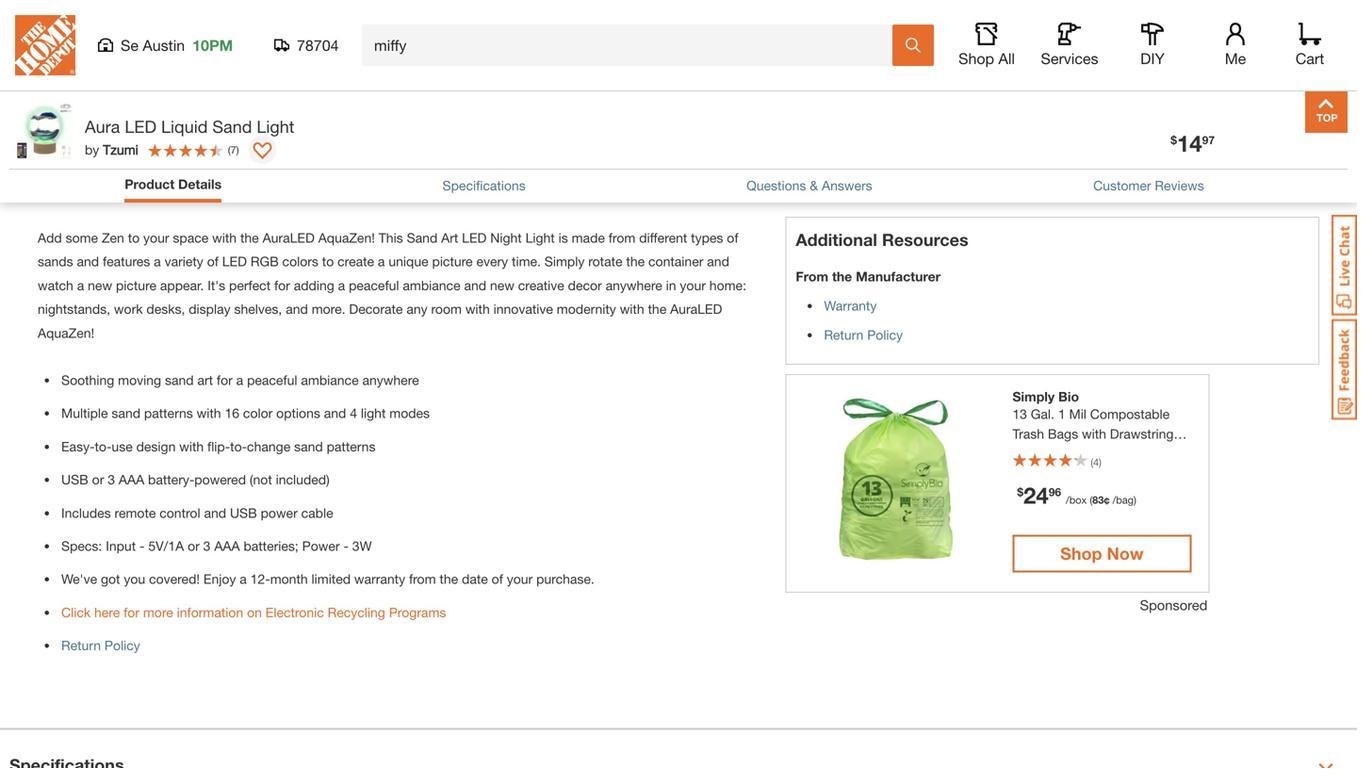 Task type: vqa. For each thing, say whether or not it's contained in the screenshot.
'Pressure Treated Lumber'
no



Task type: locate. For each thing, give the bounding box(es) containing it.
1 horizontal spatial led
[[222, 254, 247, 269]]

0 vertical spatial product
[[9, 122, 74, 142]]

tzumi
[[103, 142, 138, 157]]

for down the rgb
[[274, 277, 290, 293]]

0 horizontal spatial to-
[[95, 439, 112, 454]]

0 vertical spatial light
[[257, 116, 294, 137]]

details right product image
[[78, 122, 134, 142]]

decor
[[568, 277, 602, 293]]

auraled up colors
[[263, 230, 315, 245]]

details up 'space'
[[178, 176, 222, 192]]

patterns up design
[[144, 405, 193, 421]]

2 horizontal spatial sand
[[294, 439, 323, 454]]

specs: input - 5v/1a or 3 aaa batteries; power - 3w
[[61, 538, 372, 554]]

included)
[[276, 472, 330, 487]]

1 vertical spatial usb
[[230, 505, 257, 520]]

light
[[257, 116, 294, 137], [525, 230, 555, 245]]

your right in
[[680, 277, 706, 293]]

rgb
[[251, 254, 279, 269]]

light up display image
[[257, 116, 294, 137]]

return policy link down warranty
[[824, 327, 903, 343]]

return policy down warranty
[[824, 327, 903, 343]]

answers
[[822, 178, 872, 193]]

/box
[[1066, 494, 1087, 506]]

ambiance
[[403, 277, 460, 293], [301, 372, 359, 388]]

0 vertical spatial led
[[125, 116, 156, 137]]

modernity
[[557, 301, 616, 317]]

picture up work
[[116, 277, 156, 293]]

sand
[[212, 116, 252, 137], [407, 230, 437, 245]]

sand inside the add some zen to your space with the auraled aquazen! this sand art led night light is made from different types of sands and features a variety of led rgb colors to create a unique picture every time. simply rotate the container and watch a new picture appear. it's perfect for adding a peaceful ambiance and new creative decor anywhere in your home: nightstands, work desks, display shelves, and more. decorate any room with innovative modernity with the auraled aquazen!
[[407, 230, 437, 245]]

0 vertical spatial or
[[92, 472, 104, 487]]

to right zen
[[128, 230, 140, 245]]

warranty
[[824, 298, 877, 313]]

0 vertical spatial shop
[[958, 49, 994, 67]]

sand up included)
[[294, 439, 323, 454]]

What can we help you find today? search field
[[374, 25, 891, 65]]

2 horizontal spatial for
[[274, 277, 290, 293]]

2 vertical spatial for
[[124, 604, 139, 620]]

1 vertical spatial sand
[[112, 405, 140, 421]]

12-
[[250, 571, 270, 587]]

0 vertical spatial sand
[[165, 372, 194, 388]]

from up rotate
[[609, 230, 635, 245]]

we've got you covered! enjoy a 12-month limited warranty from the date of your purchase.
[[61, 571, 594, 587]]

0 vertical spatial 3
[[108, 472, 115, 487]]

1 horizontal spatial -
[[343, 538, 349, 554]]

aquazen! down the nightstands,
[[38, 325, 94, 340]]

0 vertical spatial simply
[[545, 254, 585, 269]]

return policy
[[824, 327, 903, 343], [61, 638, 140, 653]]

$ inside $ 14 97
[[1171, 133, 1177, 146]]

a left 12-
[[240, 571, 247, 587]]

shop left all
[[958, 49, 994, 67]]

0 horizontal spatial led
[[125, 116, 156, 137]]

auraled down in
[[670, 301, 722, 317]]

usb down easy-
[[61, 472, 88, 487]]

96
[[1049, 485, 1061, 498]]

to up the adding
[[322, 254, 334, 269]]

to- down 16
[[230, 439, 247, 454]]

policy down warranty
[[867, 327, 903, 343]]

types
[[691, 230, 723, 245]]

return policy down the here
[[61, 638, 140, 653]]

shop
[[958, 49, 994, 67], [1060, 543, 1102, 564]]

sand up use
[[112, 405, 140, 421]]

product image image
[[14, 100, 75, 161]]

1 horizontal spatial $
[[1171, 133, 1177, 146]]

usb left power
[[230, 505, 257, 520]]

anywhere
[[606, 277, 662, 293], [362, 372, 419, 388]]

art
[[197, 372, 213, 388]]

product left by
[[9, 122, 74, 142]]

from up programs
[[409, 571, 436, 587]]

for right the here
[[124, 604, 139, 620]]

1 vertical spatial )
[[1099, 456, 1101, 468]]

multiple sand patterns with 16 color options and 4 light modes
[[61, 405, 430, 421]]

perfect
[[229, 277, 271, 293]]

your left 'space'
[[143, 230, 169, 245]]

1 vertical spatial aquazen!
[[38, 325, 94, 340]]

click
[[61, 604, 91, 620]]

1 vertical spatial patterns
[[327, 439, 375, 454]]

light left the is
[[525, 230, 555, 245]]

( right friendly at the bottom right
[[1091, 456, 1093, 468]]

peaceful up decorate
[[349, 277, 399, 293]]

anywhere down rotate
[[606, 277, 662, 293]]

1 horizontal spatial peaceful
[[349, 277, 399, 293]]

0 vertical spatial peaceful
[[349, 277, 399, 293]]

of up it's
[[207, 254, 219, 269]]

policy down the here
[[105, 638, 140, 653]]

a left variety
[[154, 254, 161, 269]]

1 vertical spatial details
[[178, 176, 222, 192]]

1 horizontal spatial product
[[125, 176, 174, 192]]

)
[[236, 143, 239, 156], [1099, 456, 1101, 468], [1134, 494, 1136, 506]]

1 horizontal spatial patterns
[[327, 439, 375, 454]]

0 horizontal spatial return
[[61, 638, 101, 653]]

customer
[[1093, 178, 1151, 193]]

ambiance up any at the left of page
[[403, 277, 460, 293]]

date
[[462, 571, 488, 587]]

1 horizontal spatial )
[[1099, 456, 1101, 468]]

sand
[[165, 372, 194, 388], [112, 405, 140, 421], [294, 439, 323, 454]]

simply inside simply bio 13 gal. 1 mil compostable trash bags with drawstring eco-friendly heavy-duty (30- count)
[[1012, 389, 1055, 404]]

1 vertical spatial return policy link
[[61, 638, 140, 653]]

programs
[[389, 604, 446, 620]]

ambiance inside the add some zen to your space with the auraled aquazen! this sand art led night light is made from different types of sands and features a variety of led rgb colors to create a unique picture every time. simply rotate the container and watch a new picture appear. it's perfect for adding a peaceful ambiance and new creative decor anywhere in your home: nightstands, work desks, display shelves, and more. decorate any room with innovative modernity with the auraled aquazen!
[[403, 277, 460, 293]]

0 horizontal spatial new
[[88, 277, 112, 293]]

$ inside $ 24 96 /box ( 83 ¢ /bag )
[[1017, 485, 1023, 498]]

with down mil
[[1082, 426, 1106, 442]]

2 vertical spatial )
[[1134, 494, 1136, 506]]

13 gal. 1 mil compostable trash bags with drawstring eco-friendly heavy-duty (30-count) image
[[805, 389, 989, 573]]

1 vertical spatial (
[[1091, 456, 1093, 468]]

0 horizontal spatial return policy
[[61, 638, 140, 653]]

( right /box
[[1090, 494, 1092, 506]]

of right types
[[727, 230, 738, 245]]

2 horizontal spatial your
[[680, 277, 706, 293]]

got
[[101, 571, 120, 587]]

questions & answers button
[[746, 176, 872, 195], [746, 176, 872, 195]]

0 horizontal spatial of
[[207, 254, 219, 269]]

1 vertical spatial product details
[[125, 176, 222, 192]]

1 vertical spatial picture
[[116, 277, 156, 293]]

a up multiple sand patterns with 16 color options and 4 light modes
[[236, 372, 243, 388]]

1 vertical spatial shop
[[1060, 543, 1102, 564]]

shop left now
[[1060, 543, 1102, 564]]

1 vertical spatial sand
[[407, 230, 437, 245]]

3 down use
[[108, 472, 115, 487]]

0 horizontal spatial ambiance
[[301, 372, 359, 388]]

1 horizontal spatial for
[[217, 372, 233, 388]]

1 horizontal spatial return
[[824, 327, 864, 343]]

product
[[9, 122, 74, 142], [125, 176, 174, 192]]

2 vertical spatial sand
[[294, 439, 323, 454]]

0 horizontal spatial simply
[[545, 254, 585, 269]]

led right art
[[462, 230, 487, 245]]

) inside $ 24 96 /box ( 83 ¢ /bag )
[[1134, 494, 1136, 506]]

ambiance up options
[[301, 372, 359, 388]]

0 vertical spatial aaa
[[119, 472, 144, 487]]

0 horizontal spatial policy
[[105, 638, 140, 653]]

your right the date
[[507, 571, 533, 587]]

$ left 97
[[1171, 133, 1177, 146]]

1 to- from the left
[[95, 439, 112, 454]]

aaa up enjoy
[[214, 538, 240, 554]]

resources
[[882, 229, 968, 250]]

the
[[240, 230, 259, 245], [626, 254, 645, 269], [832, 269, 852, 284], [648, 301, 666, 317], [440, 571, 458, 587]]

0 vertical spatial picture
[[432, 254, 473, 269]]

) right ¢
[[1134, 494, 1136, 506]]

0 vertical spatial ambiance
[[403, 277, 460, 293]]

sand left art
[[165, 372, 194, 388]]

aura
[[85, 116, 120, 137]]

1 horizontal spatial to
[[322, 254, 334, 269]]

with left 16
[[197, 405, 221, 421]]

1 horizontal spatial sand
[[165, 372, 194, 388]]

easy-
[[61, 439, 95, 454]]

and down the adding
[[286, 301, 308, 317]]

auraled
[[263, 230, 315, 245], [670, 301, 722, 317]]

led
[[125, 116, 156, 137], [462, 230, 487, 245], [222, 254, 247, 269]]

work
[[114, 301, 143, 317]]

1 horizontal spatial simply
[[1012, 389, 1055, 404]]

1 vertical spatial product
[[125, 176, 174, 192]]

add
[[38, 230, 62, 245]]

live chat image
[[1332, 215, 1357, 316]]

customer reviews button
[[1093, 176, 1204, 195], [1093, 176, 1204, 195]]

( left display image
[[228, 143, 231, 156]]

is
[[558, 230, 568, 245]]

new
[[88, 277, 112, 293], [490, 277, 514, 293]]

limited
[[311, 571, 351, 587]]

for inside the add some zen to your space with the auraled aquazen! this sand art led night light is made from different types of sands and features a variety of led rgb colors to create a unique picture every time. simply rotate the container and watch a new picture appear. it's perfect for adding a peaceful ambiance and new creative decor anywhere in your home: nightstands, work desks, display shelves, and more. decorate any room with innovative modernity with the auraled aquazen!
[[274, 277, 290, 293]]

different
[[639, 230, 687, 245]]

5v/1a
[[148, 538, 184, 554]]

display
[[189, 301, 231, 317]]

return down click
[[61, 638, 101, 653]]

aaa up remote
[[119, 472, 144, 487]]

0 horizontal spatial shop
[[958, 49, 994, 67]]

led up perfect
[[222, 254, 247, 269]]

light inside the add some zen to your space with the auraled aquazen! this sand art led night light is made from different types of sands and features a variety of led rgb colors to create a unique picture every time. simply rotate the container and watch a new picture appear. it's perfect for adding a peaceful ambiance and new creative decor anywhere in your home: nightstands, work desks, display shelves, and more. decorate any room with innovative modernity with the auraled aquazen!
[[525, 230, 555, 245]]

4 right friendly at the bottom right
[[1093, 456, 1099, 468]]

1 vertical spatial to
[[322, 254, 334, 269]]

the home depot logo image
[[15, 15, 75, 75]]

- left 3w
[[343, 538, 349, 554]]

1 vertical spatial anywhere
[[362, 372, 419, 388]]

soothing
[[61, 372, 114, 388]]

0 vertical spatial details
[[78, 122, 134, 142]]

2 vertical spatial of
[[492, 571, 503, 587]]

mil
[[1069, 406, 1086, 422]]

78704 button
[[274, 36, 339, 55]]

0 horizontal spatial peaceful
[[247, 372, 297, 388]]

) left display image
[[236, 143, 239, 156]]

a
[[154, 254, 161, 269], [378, 254, 385, 269], [77, 277, 84, 293], [338, 277, 345, 293], [236, 372, 243, 388], [240, 571, 247, 587]]

or up includes
[[92, 472, 104, 487]]

simply down the is
[[545, 254, 585, 269]]

recycling
[[328, 604, 385, 620]]

and right options
[[324, 405, 346, 421]]

or right 5v/1a on the left of page
[[188, 538, 200, 554]]

1 horizontal spatial light
[[525, 230, 555, 245]]

shop now
[[1060, 543, 1144, 564]]

return policy link down the here
[[61, 638, 140, 653]]

0 horizontal spatial picture
[[116, 277, 156, 293]]

the up the rgb
[[240, 230, 259, 245]]

0 vertical spatial for
[[274, 277, 290, 293]]

for
[[274, 277, 290, 293], [217, 372, 233, 388], [124, 604, 139, 620]]

to-
[[95, 439, 112, 454], [230, 439, 247, 454]]

2 horizontal spatial )
[[1134, 494, 1136, 506]]

sand up 7
[[212, 116, 252, 137]]

) right friendly at the bottom right
[[1099, 456, 1101, 468]]

warranty link
[[824, 298, 877, 313]]

( for 7
[[228, 143, 231, 156]]

picture down art
[[432, 254, 473, 269]]

and
[[77, 254, 99, 269], [707, 254, 729, 269], [464, 277, 486, 293], [286, 301, 308, 317], [324, 405, 346, 421], [204, 505, 226, 520]]

services
[[1041, 49, 1098, 67]]

peaceful up color
[[247, 372, 297, 388]]

0 vertical spatial of
[[727, 230, 738, 245]]

1 horizontal spatial or
[[188, 538, 200, 554]]

for right art
[[217, 372, 233, 388]]

1 vertical spatial light
[[525, 230, 555, 245]]

0 vertical spatial sand
[[212, 116, 252, 137]]

2 vertical spatial your
[[507, 571, 533, 587]]

to- down multiple
[[95, 439, 112, 454]]

0 horizontal spatial anywhere
[[362, 372, 419, 388]]

0 horizontal spatial 4
[[350, 405, 357, 421]]

1 vertical spatial auraled
[[670, 301, 722, 317]]

2 vertical spatial led
[[222, 254, 247, 269]]

0 vertical spatial )
[[236, 143, 239, 156]]

0 horizontal spatial to
[[128, 230, 140, 245]]

colors
[[282, 254, 318, 269]]

1 horizontal spatial from
[[609, 230, 635, 245]]

0 horizontal spatial auraled
[[263, 230, 315, 245]]

and up home:
[[707, 254, 729, 269]]

new down every
[[490, 277, 514, 293]]

1 horizontal spatial 4
[[1093, 456, 1099, 468]]

simply up gal.
[[1012, 389, 1055, 404]]

(
[[228, 143, 231, 156], [1091, 456, 1093, 468], [1090, 494, 1092, 506]]

control
[[160, 505, 200, 520]]

options
[[276, 405, 320, 421]]

to
[[128, 230, 140, 245], [322, 254, 334, 269]]

1 horizontal spatial of
[[492, 571, 503, 587]]

of right the date
[[492, 571, 503, 587]]

$
[[1171, 133, 1177, 146], [1017, 485, 1023, 498]]

change
[[247, 439, 290, 454]]

led up tzumi
[[125, 116, 156, 137]]

aquazen! up create
[[318, 230, 375, 245]]

new up the nightstands,
[[88, 277, 112, 293]]

multiple
[[61, 405, 108, 421]]

return down warranty
[[824, 327, 864, 343]]

create
[[338, 254, 374, 269]]

compostable
[[1090, 406, 1170, 422]]

enjoy
[[203, 571, 236, 587]]

0 vertical spatial from
[[609, 230, 635, 245]]

with right modernity
[[620, 301, 644, 317]]

3 down includes remote control and usb power cable
[[203, 538, 211, 554]]

desks,
[[146, 301, 185, 317]]

$ down count)
[[1017, 485, 1023, 498]]

product down tzumi
[[125, 176, 174, 192]]

sand up unique
[[407, 230, 437, 245]]

patterns down light on the left bottom
[[327, 439, 375, 454]]

bags
[[1048, 426, 1078, 442]]

display image
[[253, 142, 272, 161]]

$ 24 96 /box ( 83 ¢ /bag )
[[1017, 482, 1136, 508]]

space
[[173, 230, 209, 245]]

product details button
[[0, 94, 1357, 170], [125, 174, 222, 198], [125, 174, 222, 194]]

4 left light on the left bottom
[[350, 405, 357, 421]]

creative
[[518, 277, 564, 293]]

1 horizontal spatial policy
[[867, 327, 903, 343]]

0 vertical spatial policy
[[867, 327, 903, 343]]

with left flip-
[[179, 439, 204, 454]]

with right 'space'
[[212, 230, 237, 245]]

0 vertical spatial aquazen!
[[318, 230, 375, 245]]

1 horizontal spatial anywhere
[[606, 277, 662, 293]]

-
[[139, 538, 145, 554], [343, 538, 349, 554]]

anywhere up light on the left bottom
[[362, 372, 419, 388]]

0 vertical spatial anywhere
[[606, 277, 662, 293]]

top button
[[1305, 90, 1348, 133]]

1 vertical spatial $
[[1017, 485, 1023, 498]]

friendly
[[1040, 446, 1087, 461]]

1 vertical spatial 3
[[203, 538, 211, 554]]

- right input
[[139, 538, 145, 554]]

(30-
[[1164, 446, 1187, 461]]

1
[[1058, 406, 1065, 422]]



Task type: describe. For each thing, give the bounding box(es) containing it.
unique
[[389, 254, 428, 269]]

0 vertical spatial usb
[[61, 472, 88, 487]]

0 vertical spatial auraled
[[263, 230, 315, 245]]

moving
[[118, 372, 161, 388]]

we've
[[61, 571, 97, 587]]

/bag
[[1113, 494, 1134, 506]]

variety
[[165, 254, 203, 269]]

3w
[[352, 538, 372, 554]]

warranty
[[354, 571, 405, 587]]

(not
[[250, 472, 272, 487]]

innovative
[[493, 301, 553, 317]]

soothing moving sand art for a peaceful ambiance anywhere
[[61, 372, 419, 388]]

a right create
[[378, 254, 385, 269]]

and down every
[[464, 277, 486, 293]]

&
[[810, 178, 818, 193]]

1 horizontal spatial picture
[[432, 254, 473, 269]]

customer reviews
[[1093, 178, 1204, 193]]

1 horizontal spatial usb
[[230, 505, 257, 520]]

liquid
[[161, 116, 208, 137]]

0 vertical spatial patterns
[[144, 405, 193, 421]]

shop all
[[958, 49, 1015, 67]]

count)
[[1012, 466, 1052, 481]]

by
[[85, 142, 99, 157]]

power
[[302, 538, 340, 554]]

now
[[1107, 543, 1144, 564]]

some
[[66, 230, 98, 245]]

design
[[136, 439, 176, 454]]

0 horizontal spatial details
[[78, 122, 134, 142]]

power
[[261, 505, 298, 520]]

manufacturer
[[856, 269, 941, 284]]

2 to- from the left
[[230, 439, 247, 454]]

0 horizontal spatial for
[[124, 604, 139, 620]]

reviews
[[1155, 178, 1204, 193]]

0 horizontal spatial aaa
[[119, 472, 144, 487]]

¢
[[1104, 494, 1110, 506]]

includes remote control and usb power cable
[[61, 505, 333, 520]]

easy-to-use design with flip-to-change sand patterns
[[61, 439, 375, 454]]

0 vertical spatial 4
[[350, 405, 357, 421]]

heavy-
[[1091, 446, 1133, 461]]

bio
[[1058, 389, 1079, 404]]

it's
[[208, 277, 225, 293]]

0 horizontal spatial aquazen!
[[38, 325, 94, 340]]

color
[[243, 405, 273, 421]]

trash
[[1012, 426, 1044, 442]]

1 - from the left
[[139, 538, 145, 554]]

peaceful inside the add some zen to your space with the auraled aquazen! this sand art led night light is made from different types of sands and features a variety of led rgb colors to create a unique picture every time. simply rotate the container and watch a new picture appear. it's perfect for adding a peaceful ambiance and new creative decor anywhere in your home: nightstands, work desks, display shelves, and more. decorate any room with innovative modernity with the auraled aquazen!
[[349, 277, 399, 293]]

input
[[106, 538, 136, 554]]

batteries;
[[244, 538, 299, 554]]

information
[[177, 604, 243, 620]]

you
[[124, 571, 145, 587]]

purchase.
[[536, 571, 594, 587]]

( inside $ 24 96 /box ( 83 ¢ /bag )
[[1090, 494, 1092, 506]]

services button
[[1039, 23, 1100, 68]]

1 new from the left
[[88, 277, 112, 293]]

covered!
[[149, 571, 200, 587]]

additional
[[796, 229, 877, 250]]

me
[[1225, 49, 1246, 67]]

) for ( 4 )
[[1099, 456, 1101, 468]]

2 horizontal spatial of
[[727, 230, 738, 245]]

feedback link image
[[1332, 319, 1357, 420]]

13
[[1012, 406, 1027, 422]]

cable
[[301, 505, 333, 520]]

0 vertical spatial product details
[[9, 122, 134, 142]]

0 vertical spatial return policy link
[[824, 327, 903, 343]]

drawstring
[[1110, 426, 1174, 442]]

a up the nightstands,
[[77, 277, 84, 293]]

0 horizontal spatial or
[[92, 472, 104, 487]]

aura led liquid sand light
[[85, 116, 294, 137]]

duty
[[1133, 446, 1160, 461]]

here
[[94, 604, 120, 620]]

from
[[796, 269, 828, 284]]

caret image
[[1318, 760, 1333, 768]]

time.
[[512, 254, 541, 269]]

0 vertical spatial to
[[128, 230, 140, 245]]

2 new from the left
[[490, 277, 514, 293]]

sands
[[38, 254, 73, 269]]

97
[[1202, 133, 1215, 146]]

the right rotate
[[626, 254, 645, 269]]

1 vertical spatial your
[[680, 277, 706, 293]]

with inside simply bio 13 gal. 1 mil compostable trash bags with drawstring eco-friendly heavy-duty (30- count)
[[1082, 426, 1106, 442]]

$ for 14
[[1171, 133, 1177, 146]]

0 horizontal spatial 3
[[108, 472, 115, 487]]

1 vertical spatial policy
[[105, 638, 140, 653]]

0 horizontal spatial sand
[[112, 405, 140, 421]]

room
[[431, 301, 462, 317]]

shop for shop all
[[958, 49, 994, 67]]

1 horizontal spatial aquazen!
[[318, 230, 375, 245]]

1 horizontal spatial auraled
[[670, 301, 722, 317]]

1 horizontal spatial your
[[507, 571, 533, 587]]

home:
[[709, 277, 746, 293]]

by tzumi
[[85, 142, 138, 157]]

diy
[[1140, 49, 1165, 67]]

use
[[112, 439, 133, 454]]

all
[[998, 49, 1015, 67]]

features
[[103, 254, 150, 269]]

shop for shop now
[[1060, 543, 1102, 564]]

) for ( 7 )
[[236, 143, 239, 156]]

cart
[[1296, 49, 1324, 67]]

0 horizontal spatial return policy link
[[61, 638, 140, 653]]

0 horizontal spatial sand
[[212, 116, 252, 137]]

art
[[441, 230, 458, 245]]

1 vertical spatial return
[[61, 638, 101, 653]]

specs:
[[61, 538, 102, 554]]

( for 4
[[1091, 456, 1093, 468]]

the left the date
[[440, 571, 458, 587]]

specifications
[[442, 178, 526, 193]]

rotate
[[588, 254, 622, 269]]

0 horizontal spatial product
[[9, 122, 74, 142]]

and up specs: input - 5v/1a or 3 aaa batteries; power - 3w
[[204, 505, 226, 520]]

anywhere inside the add some zen to your space with the auraled aquazen! this sand art led night light is made from different types of sands and features a variety of led rgb colors to create a unique picture every time. simply rotate the container and watch a new picture appear. it's perfect for adding a peaceful ambiance and new creative decor anywhere in your home: nightstands, work desks, display shelves, and more. decorate any room with innovative modernity with the auraled aquazen!
[[606, 277, 662, 293]]

0 vertical spatial return policy
[[824, 327, 903, 343]]

the right from
[[832, 269, 852, 284]]

0 horizontal spatial from
[[409, 571, 436, 587]]

usb or 3 aaa battery-powered (not included)
[[61, 472, 330, 487]]

this
[[379, 230, 403, 245]]

simply inside the add some zen to your space with the auraled aquazen! this sand art led night light is made from different types of sands and features a variety of led rgb colors to create a unique picture every time. simply rotate the container and watch a new picture appear. it's perfect for adding a peaceful ambiance and new creative decor anywhere in your home: nightstands, work desks, display shelves, and more. decorate any room with innovative modernity with the auraled aquazen!
[[545, 254, 585, 269]]

shop now button
[[1012, 535, 1191, 573]]

shelves,
[[234, 301, 282, 317]]

1 vertical spatial of
[[207, 254, 219, 269]]

austin
[[143, 36, 185, 54]]

1 horizontal spatial details
[[178, 176, 222, 192]]

on
[[247, 604, 262, 620]]

0 horizontal spatial light
[[257, 116, 294, 137]]

modes
[[389, 405, 430, 421]]

nightstands,
[[38, 301, 110, 317]]

1 vertical spatial led
[[462, 230, 487, 245]]

1 vertical spatial or
[[188, 538, 200, 554]]

and down some
[[77, 254, 99, 269]]

eco-
[[1012, 446, 1040, 461]]

1 horizontal spatial aaa
[[214, 538, 240, 554]]

2 - from the left
[[343, 538, 349, 554]]

from inside the add some zen to your space with the auraled aquazen! this sand art led night light is made from different types of sands and features a variety of led rgb colors to create a unique picture every time. simply rotate the container and watch a new picture appear. it's perfect for adding a peaceful ambiance and new creative decor anywhere in your home: nightstands, work desks, display shelves, and more. decorate any room with innovative modernity with the auraled aquazen!
[[609, 230, 635, 245]]

0 vertical spatial return
[[824, 327, 864, 343]]

every
[[476, 254, 508, 269]]

0 vertical spatial your
[[143, 230, 169, 245]]

$ for 24
[[1017, 485, 1023, 498]]

made
[[572, 230, 605, 245]]

simply bio 13 gal. 1 mil compostable trash bags with drawstring eco-friendly heavy-duty (30- count)
[[1012, 389, 1187, 481]]

a up more. at the top of page
[[338, 277, 345, 293]]

with right room
[[465, 301, 490, 317]]

1 vertical spatial peaceful
[[247, 372, 297, 388]]

additional resources
[[796, 229, 968, 250]]

the down in
[[648, 301, 666, 317]]



